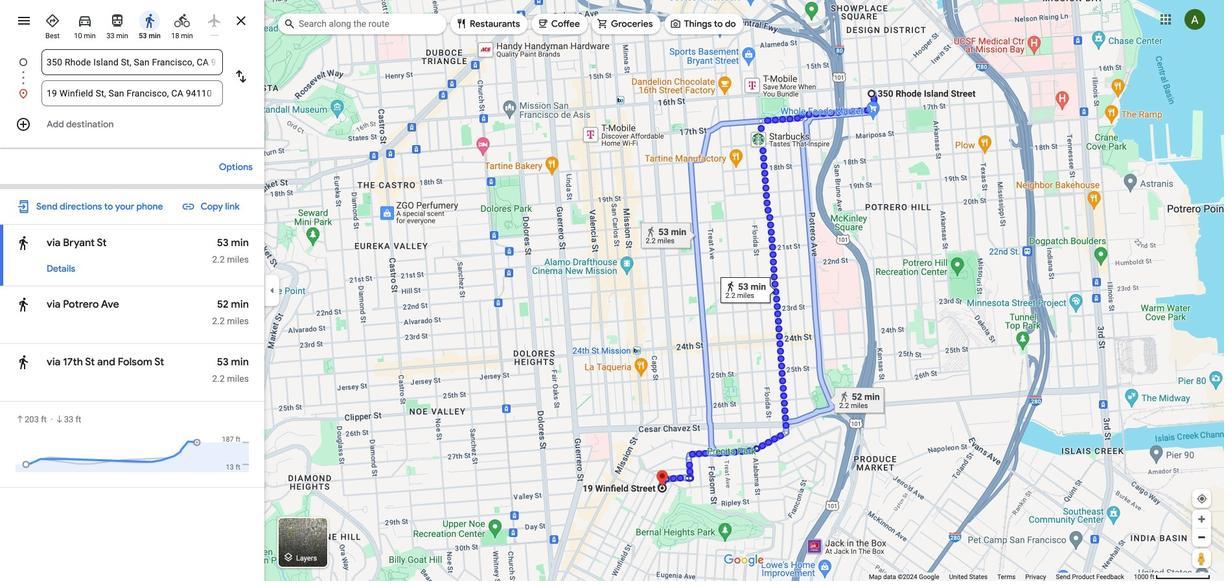 Task type: locate. For each thing, give the bounding box(es) containing it.
2 vertical spatial walking image
[[16, 297, 31, 313]]

best travel modes image
[[45, 13, 60, 29]]

list
[[0, 49, 287, 106]]

2 none radio from the left
[[201, 8, 228, 36]]

0 vertical spatial none field
[[47, 49, 218, 75]]

0 horizontal spatial none radio
[[169, 8, 196, 41]]

None radio
[[39, 8, 66, 41], [71, 8, 99, 41], [104, 8, 131, 41], [136, 8, 163, 41], [136, 8, 163, 41]]

2 list item from the top
[[0, 80, 265, 106]]

2 none field from the top
[[47, 80, 218, 106]]

show street view coverage image
[[1193, 549, 1212, 569]]

none radio cycling
[[169, 8, 196, 41]]

Destination 19 Winfield St, San Francisco, CA 94110 field
[[47, 86, 218, 101]]

google maps element
[[0, 0, 1225, 582]]

1 list item from the top
[[0, 49, 287, 91]]

0 vertical spatial walking image
[[142, 13, 158, 29]]

None field
[[47, 49, 218, 75], [47, 80, 218, 106]]

none field down starting point 350 rhode island st, san francisco, ca 94103 field
[[47, 80, 218, 106]]

list item down starting point 350 rhode island st, san francisco, ca 94103 field
[[0, 80, 265, 106]]

zoom out image
[[1198, 533, 1207, 543]]

list item
[[0, 49, 287, 91], [0, 80, 265, 106]]

none radio right cycling 'image' on the left top of page
[[201, 8, 228, 36]]

list item down transit radio
[[0, 49, 287, 91]]

1 none radio from the left
[[169, 8, 196, 41]]

none radio left flights option
[[169, 8, 196, 41]]

1 none field from the top
[[47, 49, 218, 75]]

zoom in image
[[1198, 515, 1207, 525]]

show your location image
[[1197, 493, 1209, 505]]

1 vertical spatial none field
[[47, 80, 218, 106]]

walking image
[[142, 13, 158, 29], [16, 235, 31, 251], [16, 297, 31, 313]]

list item inside list
[[0, 80, 265, 106]]

none field up destination 19 winfield st, san francisco, ca 94110 field
[[47, 49, 218, 75]]

1 horizontal spatial none radio
[[201, 8, 228, 36]]

None radio
[[169, 8, 196, 41], [201, 8, 228, 36]]



Task type: vqa. For each thing, say whether or not it's contained in the screenshot.
Google Maps element
yes



Task type: describe. For each thing, give the bounding box(es) containing it.
collapse side panel image
[[265, 284, 279, 298]]

directions main content
[[0, 0, 265, 582]]

flights image
[[207, 13, 222, 29]]

list inside google maps element
[[0, 49, 287, 106]]

1 vertical spatial walking image
[[16, 235, 31, 251]]

transit image
[[110, 13, 125, 29]]

total ascent of 203 ft. total descent of 33 ft. image
[[16, 435, 249, 475]]

none radio best travel modes
[[39, 8, 66, 41]]

walking image
[[16, 355, 31, 370]]

cycling image
[[174, 13, 190, 29]]

none radio transit
[[104, 8, 131, 41]]

none radio flights
[[201, 8, 228, 36]]

Starting point 350 Rhode Island St, San Francisco, CA 94103 field
[[47, 54, 218, 70]]

google account: augustus odena  
(augustus@adept.ai) image
[[1185, 9, 1206, 30]]

driving image
[[77, 13, 93, 29]]

none radio the driving
[[71, 8, 99, 41]]

none field destination 19 winfield st, san francisco, ca 94110
[[47, 80, 218, 106]]

none field starting point 350 rhode island st, san francisco, ca 94103
[[47, 49, 218, 75]]



